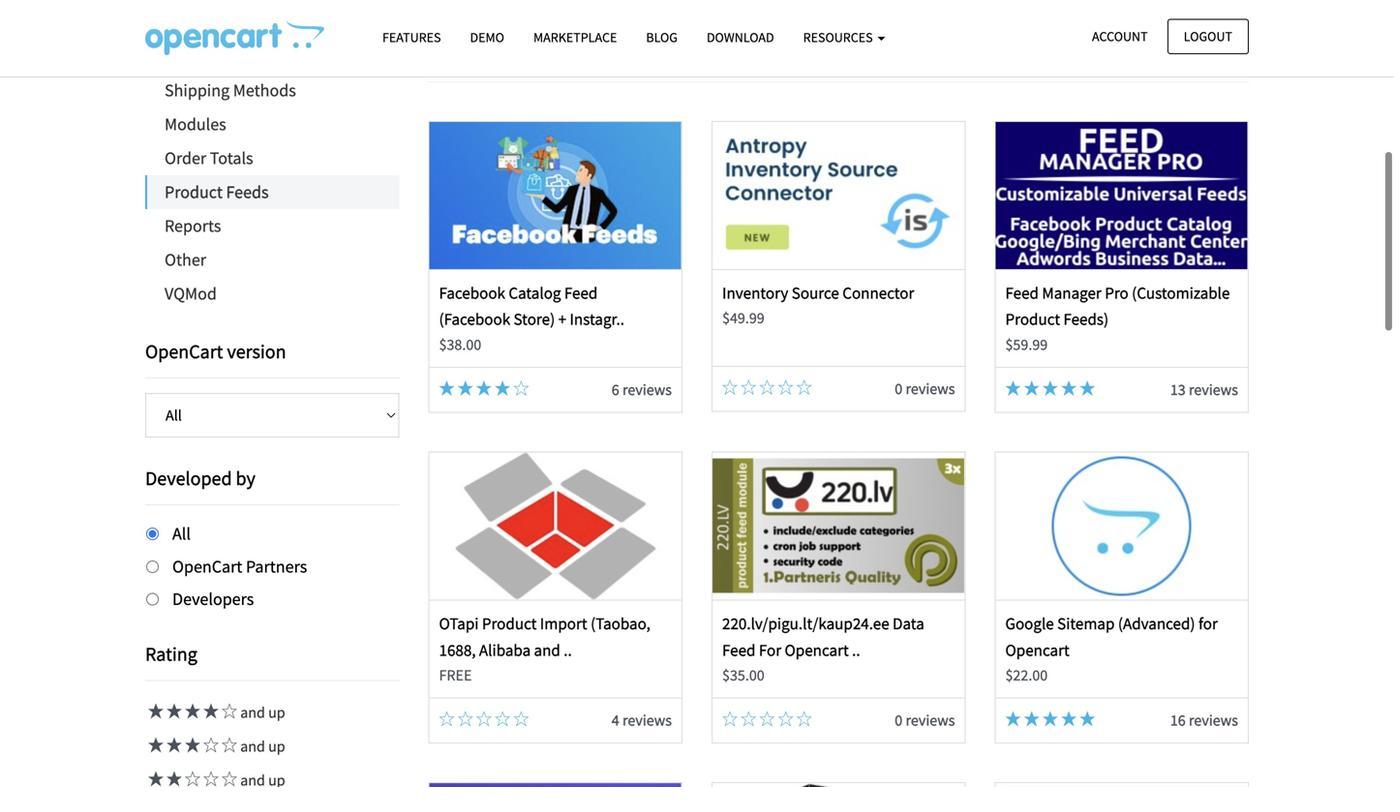 Task type: vqa. For each thing, say whether or not it's contained in the screenshot.
more
no



Task type: locate. For each thing, give the bounding box(es) containing it.
2 up from the top
[[268, 737, 285, 756]]

developed
[[145, 466, 232, 490]]

1 and up from the top
[[237, 703, 285, 722]]

0 horizontal spatial opencart
[[785, 640, 849, 660]]

0 for 220.lv/pigu.lt/kaup24.ee data feed for opencart ..
[[895, 711, 903, 730]]

reviews for 220.lv/pigu.lt/kaup24.ee data feed for opencart ..
[[906, 711, 955, 730]]

feed left manager
[[1005, 283, 1039, 303]]

1 vertical spatial up
[[268, 737, 285, 756]]

opencart
[[785, 640, 849, 660], [1005, 640, 1070, 660]]

product up reports
[[165, 181, 223, 203]]

0 vertical spatial opencart
[[145, 339, 223, 364]]

all
[[172, 523, 191, 545]]

demo
[[470, 29, 504, 46]]

feed manager pro (customizable product feeds) link
[[1005, 283, 1230, 329]]

marketplace link
[[519, 20, 632, 54]]

blog link
[[632, 20, 692, 54]]

$38.00
[[439, 335, 481, 354]]

opencart for opencart partners
[[172, 556, 242, 577]]

1 vertical spatial product
[[1005, 309, 1060, 329]]

star light o image
[[741, 380, 756, 395], [797, 380, 812, 395], [219, 703, 237, 719], [458, 711, 473, 727], [476, 711, 492, 727], [513, 711, 529, 727], [741, 711, 756, 727], [778, 711, 794, 727], [182, 771, 200, 787], [219, 771, 237, 787]]

0 horizontal spatial feed
[[564, 283, 598, 303]]

inventory source connector image
[[713, 122, 965, 269]]

1 opencart from the left
[[785, 640, 849, 660]]

2 opencart from the left
[[1005, 640, 1070, 660]]

2 vertical spatial and
[[240, 737, 265, 756]]

product
[[165, 181, 223, 203], [1005, 309, 1060, 329], [482, 613, 537, 634]]

1 vertical spatial and up link
[[145, 737, 285, 756]]

0 horizontal spatial ..
[[564, 640, 572, 660]]

languages link
[[145, 6, 399, 40]]

and
[[534, 640, 560, 660], [240, 703, 265, 722], [240, 737, 265, 756]]

2 vertical spatial product
[[482, 613, 537, 634]]

opencart down 220.lv/pigu.lt/kaup24.ee
[[785, 640, 849, 660]]

(advanced)
[[1118, 613, 1195, 634]]

alibaba
[[479, 640, 531, 660]]

1 horizontal spatial feed
[[722, 640, 756, 660]]

0 vertical spatial and up link
[[145, 703, 285, 722]]

2 .. from the left
[[852, 640, 860, 660]]

modules link
[[145, 107, 399, 141]]

instagr..
[[570, 309, 624, 329]]

feed up $35.00
[[722, 640, 756, 660]]

1 horizontal spatial ..
[[852, 640, 860, 660]]

4 reviews
[[612, 711, 672, 730]]

and up
[[237, 703, 285, 722], [237, 737, 285, 756]]

sitemap
[[1057, 613, 1115, 634]]

0 vertical spatial and up
[[237, 703, 285, 722]]

opencart
[[145, 339, 223, 364], [172, 556, 242, 577]]

inventory source connector $49.99
[[722, 283, 914, 328]]

1 0 from the top
[[895, 379, 903, 398]]

opencart inside 220.lv/pigu.lt/kaup24.ee data feed for opencart .. $35.00
[[785, 640, 849, 660]]

2 and up from the top
[[237, 737, 285, 756]]

1 horizontal spatial opencart
[[1005, 640, 1070, 660]]

6
[[612, 380, 619, 399]]

1 vertical spatial and
[[240, 703, 265, 722]]

0 reviews
[[895, 379, 955, 398], [895, 711, 955, 730]]

opencart inside the google sitemap (advanced) for opencart $22.00
[[1005, 640, 1070, 660]]

product up $59.99
[[1005, 309, 1060, 329]]

+
[[558, 309, 566, 329]]

up
[[268, 703, 285, 722], [268, 737, 285, 756]]

partners
[[246, 556, 307, 577]]

for
[[759, 640, 781, 660]]

annytab fortnox image
[[996, 783, 1248, 787]]

product feeds
[[165, 181, 269, 203]]

2 0 from the top
[[895, 711, 903, 730]]

$22.00
[[1005, 666, 1048, 685]]

0 vertical spatial 0
[[895, 379, 903, 398]]

0 vertical spatial and
[[534, 640, 560, 660]]

logout
[[1184, 28, 1233, 45]]

feed inside facebook catalog feed (facebook store) + instagr.. $38.00
[[564, 283, 598, 303]]

None radio
[[146, 593, 159, 606]]

0 vertical spatial product
[[165, 181, 223, 203]]

payment gateways link
[[145, 40, 399, 74]]

payment gateways
[[165, 46, 303, 67]]

reviews
[[906, 379, 955, 398], [623, 380, 672, 399], [1189, 380, 1238, 399], [623, 711, 672, 730], [906, 711, 955, 730], [1189, 711, 1238, 730]]

None radio
[[146, 528, 159, 540], [146, 560, 159, 573], [146, 528, 159, 540], [146, 560, 159, 573]]

feed up the instagr..
[[564, 283, 598, 303]]

1 vertical spatial and up
[[237, 737, 285, 756]]

0 vertical spatial 0 reviews
[[895, 379, 955, 398]]

0 reviews for 220.lv/pigu.lt/kaup24.ee data feed for opencart ..
[[895, 711, 955, 730]]

13
[[1170, 380, 1186, 399]]

opencart for ..
[[785, 640, 849, 660]]

$35.00
[[722, 666, 765, 685]]

1 and up link from the top
[[145, 703, 285, 722]]

0 vertical spatial up
[[268, 703, 285, 722]]

.. down import
[[564, 640, 572, 660]]

opencart for opencart version
[[145, 339, 223, 364]]

2 horizontal spatial product
[[1005, 309, 1060, 329]]

rating
[[145, 642, 197, 666]]

by
[[236, 466, 255, 490]]

1 horizontal spatial product
[[482, 613, 537, 634]]

facebook catalog feed (facebook store) + instagr.. link
[[439, 283, 624, 329]]

resources link
[[789, 20, 900, 54]]

.. down 220.lv/pigu.lt/kaup24.ee
[[852, 640, 860, 660]]

opencart product feeds image
[[145, 20, 324, 55]]

1 vertical spatial 0 reviews
[[895, 711, 955, 730]]

product inside feed manager pro (customizable product feeds) $59.99
[[1005, 309, 1060, 329]]

and up link
[[145, 703, 285, 722], [145, 737, 285, 756]]

google sitemap (advanced) for opencart image
[[996, 453, 1248, 600]]

13 reviews
[[1170, 380, 1238, 399]]

star light image
[[458, 381, 473, 396], [476, 381, 492, 396], [495, 381, 510, 396], [1024, 381, 1040, 396], [1043, 381, 1058, 396], [1061, 381, 1077, 396], [145, 703, 164, 719], [164, 703, 182, 719], [182, 703, 200, 719], [1005, 711, 1021, 727], [1024, 711, 1040, 727], [164, 737, 182, 753], [182, 737, 200, 753], [145, 771, 164, 787]]

1 vertical spatial 0
[[895, 711, 903, 730]]

and for second the and up link from the bottom of the page
[[240, 703, 265, 722]]

opencart down vqmod
[[145, 339, 223, 364]]

2 0 reviews from the top
[[895, 711, 955, 730]]

feeds)
[[1064, 309, 1109, 329]]

developers
[[172, 588, 254, 610]]

1 0 reviews from the top
[[895, 379, 955, 398]]

1 vertical spatial opencart
[[172, 556, 242, 577]]

opencart down the google
[[1005, 640, 1070, 660]]

up for second the and up link from the top of the page
[[268, 737, 285, 756]]

feed manager pro (customizable product feeds) image
[[996, 122, 1248, 269]]

termék integráció  (xml, json, csv, txt, api) image
[[430, 783, 681, 787]]

feed for catalog
[[564, 283, 598, 303]]

order
[[165, 147, 206, 169]]

reports
[[165, 215, 221, 237]]

$59.99
[[1005, 335, 1048, 354]]

product up alibaba
[[482, 613, 537, 634]]

1 up from the top
[[268, 703, 285, 722]]

..
[[564, 640, 572, 660], [852, 640, 860, 660]]

2 and up link from the top
[[145, 737, 285, 756]]

feed inside 220.lv/pigu.lt/kaup24.ee data feed for opencart .. $35.00
[[722, 640, 756, 660]]

1 .. from the left
[[564, 640, 572, 660]]

1688,
[[439, 640, 476, 660]]

0
[[895, 379, 903, 398], [895, 711, 903, 730]]

star light o image
[[722, 380, 738, 395], [759, 380, 775, 395], [778, 380, 794, 395], [513, 381, 529, 396], [439, 711, 455, 727], [495, 711, 510, 727], [722, 711, 738, 727], [759, 711, 775, 727], [797, 711, 812, 727], [200, 737, 219, 753], [219, 737, 237, 753], [200, 771, 219, 787]]

star light image
[[439, 381, 455, 396], [1005, 381, 1021, 396], [1080, 381, 1095, 396], [200, 703, 219, 719], [1043, 711, 1058, 727], [1061, 711, 1077, 727], [1080, 711, 1095, 727], [145, 737, 164, 753], [164, 771, 182, 787]]

opencart up 'developers'
[[172, 556, 242, 577]]

up for second the and up link from the bottom of the page
[[268, 703, 285, 722]]

(facebook
[[439, 309, 510, 329]]

2 horizontal spatial feed
[[1005, 283, 1039, 303]]



Task type: describe. For each thing, give the bounding box(es) containing it.
features link
[[368, 20, 456, 54]]

and for second the and up link from the top of the page
[[240, 737, 265, 756]]

reports link
[[145, 209, 399, 243]]

inventory
[[722, 283, 788, 303]]

payment
[[165, 46, 229, 67]]

import
[[540, 613, 587, 634]]

for
[[1199, 613, 1218, 634]]

account
[[1092, 28, 1148, 45]]

data
[[893, 613, 924, 634]]

16
[[1170, 711, 1186, 730]]

shipping methods link
[[145, 74, 399, 107]]

6 reviews
[[612, 380, 672, 399]]

developed by
[[145, 466, 255, 490]]

0 horizontal spatial product
[[165, 181, 223, 203]]

reviews for google sitemap (advanced) for opencart
[[1189, 711, 1238, 730]]

4
[[612, 711, 619, 730]]

source
[[792, 283, 839, 303]]

pro
[[1105, 283, 1129, 303]]

logout link
[[1167, 19, 1249, 54]]

.. inside 220.lv/pigu.lt/kaup24.ee data feed for opencart .. $35.00
[[852, 640, 860, 660]]

(taobao,
[[591, 613, 651, 634]]

marketplace
[[533, 29, 617, 46]]

feed inside feed manager pro (customizable product feeds) $59.99
[[1005, 283, 1039, 303]]

inventory source connector link
[[722, 283, 914, 303]]

store)
[[514, 309, 555, 329]]

version
[[227, 339, 286, 364]]

220.lv/pigu.lt/kaup24.ee
[[722, 613, 889, 634]]

blog
[[646, 29, 678, 46]]

account link
[[1076, 19, 1164, 54]]

shipping
[[165, 79, 230, 101]]

modules
[[165, 113, 226, 135]]

other link
[[145, 243, 399, 277]]

totals
[[210, 147, 253, 169]]

otapi
[[439, 613, 479, 634]]

0 reviews for inventory source connector
[[895, 379, 955, 398]]

opencart version
[[145, 339, 286, 364]]

0 for inventory source connector
[[895, 379, 903, 398]]

google merchant: content api for shopping - prod.. image
[[713, 783, 965, 787]]

facebook catalog feed (facebook store) + instagr.. image
[[430, 122, 681, 269]]

order totals link
[[145, 141, 399, 175]]

and up for second the and up link from the bottom of the page
[[237, 703, 285, 722]]

220.lv/pigu.lt/kaup24.ee data feed for opencart .. link
[[722, 613, 924, 660]]

feeds
[[226, 181, 269, 203]]

google sitemap (advanced) for opencart link
[[1005, 613, 1218, 660]]

features
[[382, 29, 441, 46]]

catalog
[[509, 283, 561, 303]]

and inside otapi product import (taobao, 1688, alibaba and .. free
[[534, 640, 560, 660]]

reviews for feed manager pro (customizable product feeds)
[[1189, 380, 1238, 399]]

manager
[[1042, 283, 1102, 303]]

connector
[[843, 283, 914, 303]]

product inside otapi product import (taobao, 1688, alibaba and .. free
[[482, 613, 537, 634]]

220.lv/pigu.lt/kaup24.ee data feed for opencart .. image
[[713, 453, 965, 600]]

vqmod link
[[145, 277, 399, 311]]

$49.99
[[722, 309, 765, 328]]

paypal payment gateway image
[[530, 0, 1147, 42]]

opencart for $22.00
[[1005, 640, 1070, 660]]

download link
[[692, 20, 789, 54]]

product feeds link
[[147, 175, 399, 209]]

otapi product import (taobao, 1688, alibaba and .. free
[[439, 613, 651, 685]]

vqmod
[[165, 283, 217, 305]]

demo link
[[456, 20, 519, 54]]

methods
[[233, 79, 296, 101]]

star light o image inside the and up link
[[219, 703, 237, 719]]

otapi product import (taobao, 1688, alibaba and .. image
[[430, 453, 681, 600]]

languages
[[165, 12, 243, 33]]

feed for data
[[722, 640, 756, 660]]

reviews for otapi product import (taobao, 1688, alibaba and ..
[[623, 711, 672, 730]]

opencart partners
[[172, 556, 307, 577]]

other
[[165, 249, 206, 271]]

16 reviews
[[1170, 711, 1238, 730]]

reviews for inventory source connector
[[906, 379, 955, 398]]

feed manager pro (customizable product feeds) $59.99
[[1005, 283, 1230, 354]]

resources
[[803, 29, 876, 46]]

shipping methods
[[165, 79, 296, 101]]

google sitemap (advanced) for opencart $22.00
[[1005, 613, 1218, 685]]

free
[[439, 666, 472, 685]]

reviews for facebook catalog feed (facebook store) + instagr..
[[623, 380, 672, 399]]

facebook
[[439, 283, 505, 303]]

otapi product import (taobao, 1688, alibaba and .. link
[[439, 613, 651, 660]]

(customizable
[[1132, 283, 1230, 303]]

download
[[707, 29, 774, 46]]

.. inside otapi product import (taobao, 1688, alibaba and .. free
[[564, 640, 572, 660]]

google
[[1005, 613, 1054, 634]]

order totals
[[165, 147, 253, 169]]

and up for second the and up link from the top of the page
[[237, 737, 285, 756]]

gateways
[[233, 46, 303, 67]]



